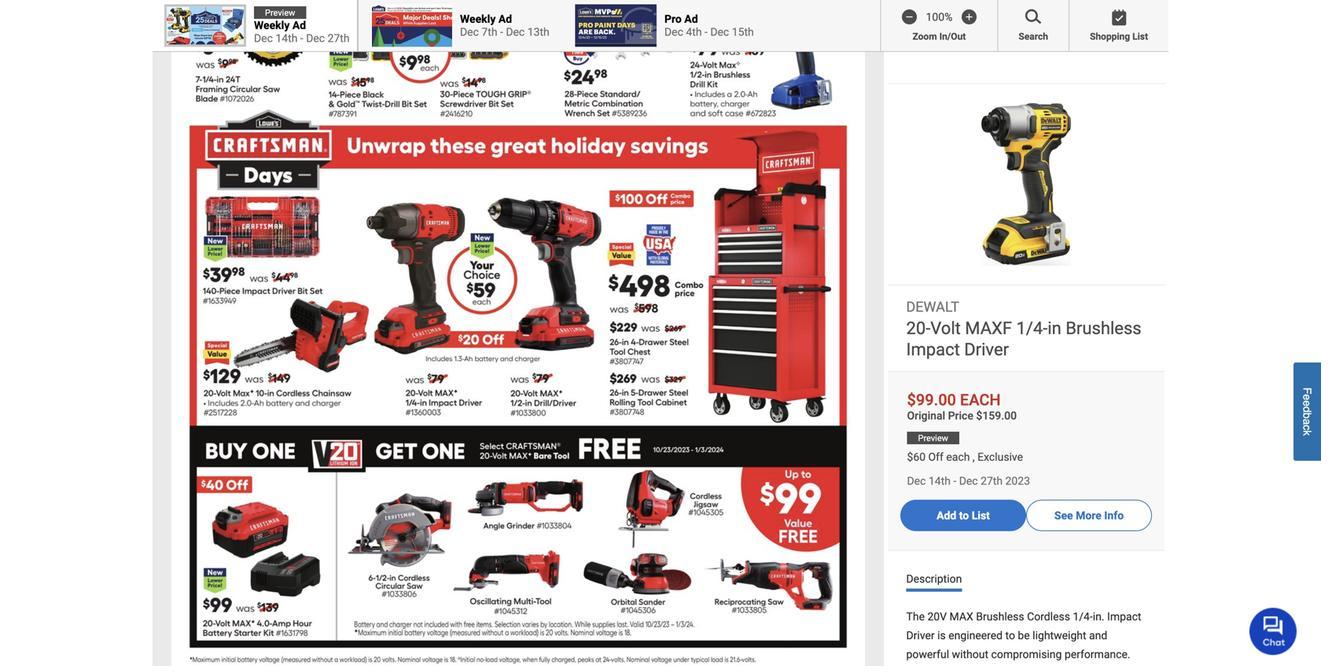 Task type: locate. For each thing, give the bounding box(es) containing it.
1 e from the top
[[1301, 394, 1314, 400]]

e up b
[[1301, 400, 1314, 407]]

d
[[1301, 407, 1314, 413]]

f
[[1301, 388, 1314, 394]]

f e e d b a c k
[[1301, 388, 1314, 436]]

e up "d"
[[1301, 394, 1314, 400]]

2 e from the top
[[1301, 400, 1314, 407]]

e
[[1301, 394, 1314, 400], [1301, 400, 1314, 407]]



Task type: vqa. For each thing, say whether or not it's contained in the screenshot.
a on the bottom right of page
yes



Task type: describe. For each thing, give the bounding box(es) containing it.
c
[[1301, 425, 1314, 430]]

f e e d b a c k button
[[1294, 363, 1321, 461]]

b
[[1301, 413, 1314, 419]]

a
[[1301, 419, 1314, 425]]

chat invite button image
[[1250, 607, 1297, 655]]

k
[[1301, 430, 1314, 436]]



